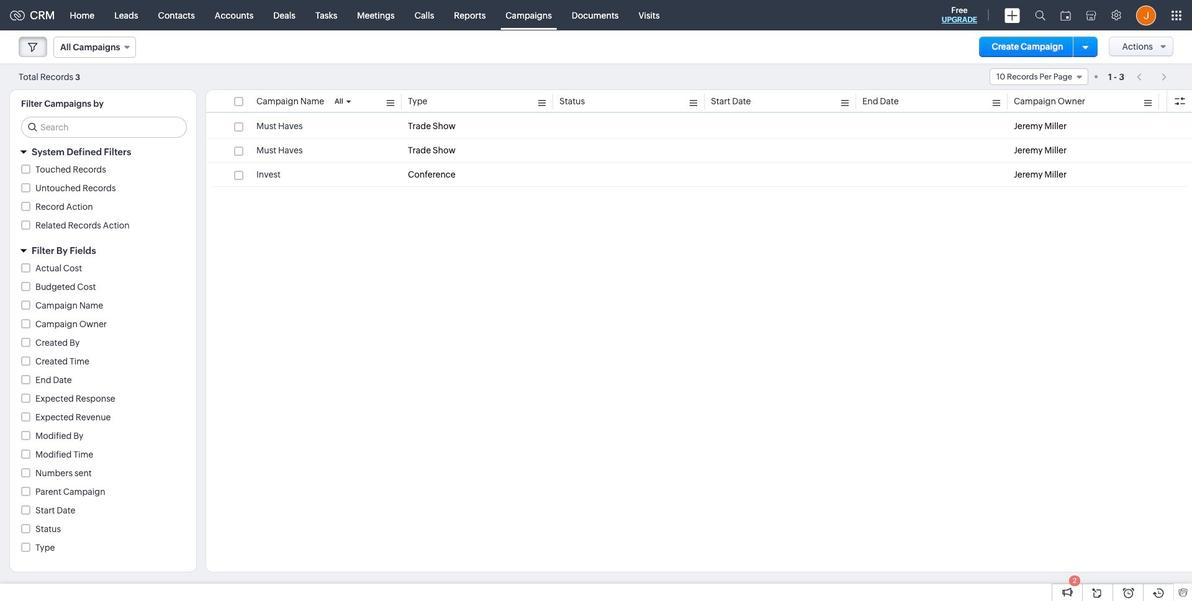 Task type: describe. For each thing, give the bounding box(es) containing it.
calendar image
[[1061, 10, 1071, 20]]

create menu image
[[1005, 8, 1020, 23]]

profile element
[[1129, 0, 1164, 30]]

logo image
[[10, 10, 25, 20]]

search element
[[1028, 0, 1053, 30]]



Task type: vqa. For each thing, say whether or not it's contained in the screenshot.
Profile image
yes



Task type: locate. For each thing, give the bounding box(es) containing it.
Search text field
[[22, 117, 186, 137]]

search image
[[1035, 10, 1046, 20]]

profile image
[[1136, 5, 1156, 25]]

None field
[[53, 37, 136, 58], [990, 68, 1089, 85], [53, 37, 136, 58], [990, 68, 1089, 85]]

create menu element
[[997, 0, 1028, 30]]

row group
[[206, 114, 1192, 187]]

navigation
[[1131, 68, 1174, 86]]



